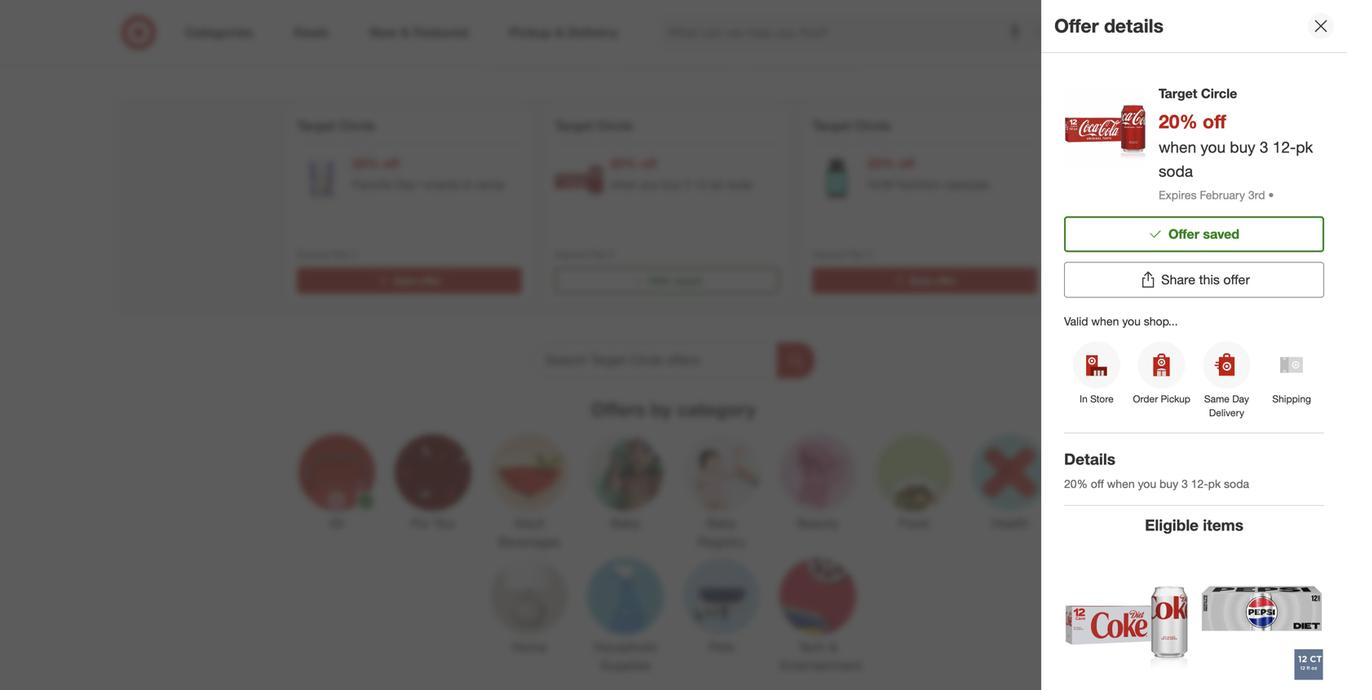 Task type: locate. For each thing, give the bounding box(es) containing it.
circle up the 20% off when you buy 3 12-pk soda image
[[597, 118, 633, 134]]

1 horizontal spatial save
[[910, 275, 932, 287]]

target down details
[[1159, 86, 1198, 102]]

target for 20% off hum nutrition capsules
[[812, 118, 851, 134]]

you inside 20% off when you buy 3 12-pk soda expires february 3rd •
[[1201, 138, 1226, 156]]

20% for 20% off favorite day™ snacks & candy
[[352, 156, 379, 172]]

12- for 20% off when you buy 3 12-pk soda expires february 3rd •
[[1273, 138, 1296, 156]]

0 horizontal spatial soda
[[727, 177, 752, 191]]

0 vertical spatial saved
[[1203, 226, 1240, 242]]

target circle for 20% off hum nutrition capsules
[[812, 118, 891, 134]]

0 vertical spatial pk
[[1296, 138, 1313, 156]]

you left shop...
[[1123, 314, 1141, 329]]

circle up hum
[[855, 118, 891, 134]]

buy for 20% off when you buy 3 12-pk soda expires february 3rd •
[[1230, 138, 1256, 156]]

20% inside 20% off favorite day™ snacks & candy
[[352, 156, 379, 172]]

1 vertical spatial saved
[[675, 275, 702, 287]]

0 horizontal spatial save offer
[[394, 275, 441, 287]]

2 vertical spatial pk
[[1209, 477, 1221, 491]]

beverages
[[498, 535, 560, 551]]

1 horizontal spatial pk
[[1209, 477, 1221, 491]]

household
[[594, 640, 657, 656]]

20% inside 20% off when you buy 3 12-pk soda
[[610, 156, 637, 172]]

save offer for 20% off hum nutrition capsules
[[910, 275, 956, 287]]

soda for 20% off when you buy 3 12-pk soda
[[727, 177, 752, 191]]

buy for 20% off when you buy 3 12-pk soda
[[663, 177, 681, 191]]

0 horizontal spatial offer
[[649, 275, 672, 287]]

home
[[512, 640, 547, 656]]

2 vertical spatial 12-
[[1191, 477, 1209, 491]]

pk inside 20% off when you buy 3 12-pk soda expires february 3rd •
[[1296, 138, 1313, 156]]

february
[[1200, 188, 1246, 202]]

0 vertical spatial &
[[464, 177, 471, 191]]

12-
[[1273, 138, 1296, 156], [694, 177, 711, 191], [1191, 477, 1209, 491]]

1 horizontal spatial feb
[[590, 248, 606, 260]]

3 feb from the left
[[848, 248, 864, 260]]

baby
[[611, 516, 641, 532], [707, 516, 737, 532]]

you up february
[[1201, 138, 1226, 156]]

12- inside 20% off when you buy 3 12-pk soda
[[694, 177, 711, 191]]

target up 20% off hum nutrition capsules image
[[812, 118, 851, 134]]

2 expires feb 3 from the left
[[555, 248, 614, 260]]

off inside details 20% off when you buy 3 12-pk soda
[[1091, 477, 1104, 491]]

you
[[434, 516, 455, 532]]

1 save offer button from the left
[[297, 268, 522, 294]]

1 vertical spatial pk
[[711, 177, 724, 191]]

2 save offer button from the left
[[812, 268, 1038, 294]]

1 horizontal spatial soda
[[1159, 162, 1193, 181]]

1 vertical spatial offers
[[591, 398, 646, 421]]

feb
[[332, 248, 348, 260], [590, 248, 606, 260], [848, 248, 864, 260]]

2 feb from the left
[[590, 248, 606, 260]]

soda inside 20% off when you buy 3 12-pk soda expires february 3rd •
[[1159, 162, 1193, 181]]

2 horizontal spatial buy
[[1230, 138, 1256, 156]]

20% for 20% off when you buy 3 12-pk soda
[[610, 156, 637, 172]]

1 vertical spatial 12-
[[694, 177, 711, 191]]

share this offer button
[[1064, 262, 1325, 298]]

buy inside 20% off when you buy 3 12-pk soda
[[663, 177, 681, 191]]

None text field
[[533, 343, 777, 379]]

0 horizontal spatial offers
[[549, 48, 584, 64]]

adult beverages button
[[491, 435, 568, 552]]

target for 20% off favorite day™ snacks & candy
[[297, 118, 336, 134]]

offers by category
[[591, 398, 756, 421]]

target circle up the 20% off when you buy 3 12-pk soda image
[[555, 118, 633, 134]]

20% off hum nutrition capsules
[[868, 156, 990, 191]]

expires feb 3 for 20% off favorite day™ snacks & candy
[[297, 248, 357, 260]]

0 horizontal spatial buy
[[663, 177, 681, 191]]

feb down "20% off favorite day™ snacks & candy" image
[[332, 248, 348, 260]]

when inside 20% off when you buy 3 12-pk soda expires february 3rd •
[[1159, 138, 1197, 156]]

baby inside baby button
[[611, 516, 641, 532]]

expires down "20% off favorite day™ snacks & candy" image
[[297, 248, 329, 260]]

expires feb 3 down 20% off hum nutrition capsules image
[[812, 248, 872, 260]]

target for 20% off when you buy 3 12-pk soda
[[555, 118, 593, 134]]

1 save from the left
[[394, 275, 417, 287]]

circle for 20% off favorite day™ snacks & candy
[[339, 118, 375, 134]]

0 vertical spatial offers
[[549, 48, 584, 64]]

circle up favorite
[[339, 118, 375, 134]]

by
[[651, 398, 672, 421]]

20% inside 20% off hum nutrition capsules
[[868, 156, 895, 172]]

expires down the 20% off when you buy 3 12-pk soda image
[[555, 248, 587, 260]]

baby for baby registry
[[707, 516, 737, 532]]

20% off favorite day™ snacks & candy image
[[297, 154, 346, 203]]

2 horizontal spatial 12-
[[1273, 138, 1296, 156]]

you
[[1201, 138, 1226, 156], [641, 177, 659, 191], [1123, 314, 1141, 329], [1138, 477, 1157, 491]]

share this offer
[[1162, 272, 1250, 288]]

health
[[992, 516, 1029, 532]]

2 horizontal spatial offer
[[1224, 272, 1250, 288]]

order
[[1133, 393, 1158, 405]]

0 horizontal spatial pk
[[711, 177, 724, 191]]

buy
[[1230, 138, 1256, 156], [663, 177, 681, 191], [1160, 477, 1179, 491]]

expires left february
[[1159, 188, 1197, 202]]

0 vertical spatial offer
[[1055, 14, 1099, 37]]

save offer
[[394, 275, 441, 287], [910, 275, 956, 287]]

circle up 20% off when you buy 3 12-pk soda expires february 3rd •
[[1201, 86, 1238, 102]]

expires feb 3 down the 20% off when you buy 3 12-pk soda image
[[555, 248, 614, 260]]

0 horizontal spatial expires feb 3
[[297, 248, 357, 260]]

2 vertical spatial offer
[[649, 275, 672, 287]]

0 horizontal spatial offer saved
[[649, 275, 702, 287]]

save for 20% off favorite day™ snacks & candy
[[394, 275, 417, 287]]

offer saved
[[1169, 226, 1240, 242], [649, 275, 702, 287]]

saved offers
[[509, 48, 584, 64]]

you up eligible
[[1138, 477, 1157, 491]]

tech & entertainment
[[780, 640, 862, 674]]

0 horizontal spatial baby
[[611, 516, 641, 532]]

pk inside 20% off when you buy 3 12-pk soda
[[711, 177, 724, 191]]

circle
[[1201, 86, 1238, 102], [339, 118, 375, 134], [597, 118, 633, 134], [855, 118, 891, 134]]

offers
[[549, 48, 584, 64], [591, 398, 646, 421]]

1 horizontal spatial save offer button
[[812, 268, 1038, 294]]

when inside 20% off when you buy 3 12-pk soda
[[610, 177, 638, 191]]

1 horizontal spatial expires feb 3
[[555, 248, 614, 260]]

pets
[[709, 640, 735, 656]]

2 vertical spatial buy
[[1160, 477, 1179, 491]]

1 baby from the left
[[611, 516, 641, 532]]

& inside 20% off favorite day™ snacks & candy
[[464, 177, 471, 191]]

offers right saved
[[549, 48, 584, 64]]

target circle for 20% off when you buy 3 12-pk soda
[[555, 118, 633, 134]]

target circle for 20% off favorite day™ snacks & candy
[[297, 118, 375, 134]]

1 vertical spatial &
[[829, 640, 838, 656]]

offer saved button
[[1064, 216, 1325, 252], [555, 268, 780, 294]]

offer
[[1055, 14, 1099, 37], [1169, 226, 1200, 242], [649, 275, 672, 287]]

1 expires feb 3 from the left
[[297, 248, 357, 260]]

2 save offer from the left
[[910, 275, 956, 287]]

food button
[[876, 435, 953, 552]]

off for 20% off when you buy 3 12-pk soda
[[641, 156, 657, 172]]

& right tech
[[829, 640, 838, 656]]

buy inside 20% off when you buy 3 12-pk soda expires february 3rd •
[[1230, 138, 1256, 156]]

0 vertical spatial offer saved button
[[1064, 216, 1325, 252]]

soda
[[1159, 162, 1193, 181], [727, 177, 752, 191], [1224, 477, 1250, 491]]

off inside 20% off hum nutrition capsules
[[899, 156, 915, 172]]

20%
[[1159, 110, 1198, 133], [352, 156, 379, 172], [610, 156, 637, 172], [868, 156, 895, 172], [1064, 477, 1088, 491]]

saved inside "dialog"
[[1203, 226, 1240, 242]]

target up the 20% off when you buy 3 12-pk soda image
[[555, 118, 593, 134]]

3 inside details 20% off when you buy 3 12-pk soda
[[1182, 477, 1188, 491]]

2 horizontal spatial feb
[[848, 248, 864, 260]]

& left candy
[[464, 177, 471, 191]]

target circle up 20% off when you buy 3 12-pk soda expires february 3rd •
[[1159, 86, 1238, 102]]

&
[[464, 177, 471, 191], [829, 640, 838, 656]]

offer details
[[1055, 14, 1164, 37]]

off up february
[[1203, 110, 1227, 133]]

dialog
[[1042, 0, 1347, 691]]

1 horizontal spatial buy
[[1160, 477, 1179, 491]]

1 horizontal spatial baby
[[707, 516, 737, 532]]

1 horizontal spatial &
[[829, 640, 838, 656]]

target circle
[[1159, 86, 1238, 102], [297, 118, 375, 134], [555, 118, 633, 134], [812, 118, 891, 134]]

12- inside 20% off when you buy 3 12-pk soda expires february 3rd •
[[1273, 138, 1296, 156]]

1 horizontal spatial offer saved button
[[1064, 216, 1325, 252]]

save offer button
[[297, 268, 522, 294], [812, 268, 1038, 294]]

20% off favorite day™ snacks & candy
[[352, 156, 506, 191]]

hum
[[868, 177, 894, 191]]

3 expires feb 3 from the left
[[812, 248, 872, 260]]

pk
[[1296, 138, 1313, 156], [711, 177, 724, 191], [1209, 477, 1221, 491]]

•
[[1269, 188, 1274, 202]]

off inside 20% off when you buy 3 12-pk soda expires february 3rd •
[[1203, 110, 1227, 133]]

0 horizontal spatial feb
[[332, 248, 348, 260]]

day™
[[396, 177, 422, 191]]

2 horizontal spatial expires feb 3
[[812, 248, 872, 260]]

0 horizontal spatial saved
[[675, 275, 702, 287]]

2 horizontal spatial soda
[[1224, 477, 1250, 491]]

adult
[[514, 516, 545, 532]]

1 horizontal spatial offer saved
[[1169, 226, 1240, 242]]

show
[[631, 48, 663, 64]]

off down details
[[1091, 477, 1104, 491]]

0 horizontal spatial save
[[394, 275, 417, 287]]

1 horizontal spatial saved
[[1203, 226, 1240, 242]]

0 horizontal spatial 12-
[[694, 177, 711, 191]]

off inside 20% off when you buy 3 12-pk soda
[[641, 156, 657, 172]]

pk inside details 20% off when you buy 3 12-pk soda
[[1209, 477, 1221, 491]]

2 save from the left
[[910, 275, 932, 287]]

off right the 20% off when you buy 3 12-pk soda image
[[641, 156, 657, 172]]

0 horizontal spatial offer
[[419, 275, 441, 287]]

expires feb 3
[[297, 248, 357, 260], [555, 248, 614, 260], [812, 248, 872, 260]]

expires feb 3 down "20% off favorite day™ snacks & candy" image
[[297, 248, 357, 260]]

you right the 20% off when you buy 3 12-pk soda image
[[641, 177, 659, 191]]

1 feb from the left
[[332, 248, 348, 260]]

3
[[1260, 138, 1269, 156], [685, 177, 691, 191], [351, 248, 357, 260], [609, 248, 614, 260], [867, 248, 872, 260], [1182, 477, 1188, 491]]

target circle up 20% off hum nutrition capsules image
[[812, 118, 891, 134]]

details 20% off when you buy 3 12-pk soda
[[1064, 450, 1250, 491]]

feb down the 20% off when you buy 3 12-pk soda image
[[590, 248, 606, 260]]

0 vertical spatial buy
[[1230, 138, 1256, 156]]

items
[[1203, 516, 1244, 535]]

0 horizontal spatial &
[[464, 177, 471, 191]]

expires feb 3 for 20% off hum nutrition capsules
[[812, 248, 872, 260]]

offer for 20% off hum nutrition capsules
[[935, 275, 956, 287]]

baby registry button
[[684, 435, 760, 552]]

expires down 20% off hum nutrition capsules image
[[812, 248, 845, 260]]

adult beverages
[[498, 516, 560, 551]]

barcode
[[667, 48, 717, 64]]

0 horizontal spatial offer saved button
[[555, 268, 780, 294]]

offers left by
[[591, 398, 646, 421]]

offer saved button inside "dialog"
[[1064, 216, 1325, 252]]

day
[[1233, 393, 1249, 405]]

store
[[1091, 393, 1114, 405]]

2 horizontal spatial pk
[[1296, 138, 1313, 156]]

1 save offer from the left
[[394, 275, 441, 287]]

soda inside 20% off when you buy 3 12-pk soda
[[727, 177, 752, 191]]

2 horizontal spatial offer
[[1169, 226, 1200, 242]]

off up day™
[[383, 156, 399, 172]]

0 vertical spatial 12-
[[1273, 138, 1296, 156]]

target circle up "20% off favorite day™ snacks & candy" image
[[297, 118, 375, 134]]

baby inside baby registry
[[707, 516, 737, 532]]

supplies
[[600, 658, 651, 674]]

1 horizontal spatial 12-
[[1191, 477, 1209, 491]]

baby for baby
[[611, 516, 641, 532]]

0 vertical spatial offer saved
[[1169, 226, 1240, 242]]

2 baby from the left
[[707, 516, 737, 532]]

20% off hum nutrition capsules image
[[812, 154, 861, 203]]

offers inside "saved offers" button
[[549, 48, 584, 64]]

1 horizontal spatial offer
[[935, 275, 956, 287]]

1 vertical spatial offer
[[1169, 226, 1200, 242]]

1 vertical spatial buy
[[663, 177, 681, 191]]

saved
[[1203, 226, 1240, 242], [675, 275, 702, 287]]

home button
[[491, 559, 568, 676]]

baby button
[[587, 435, 664, 552]]

for you
[[411, 516, 455, 532]]

off inside 20% off favorite day™ snacks & candy
[[383, 156, 399, 172]]

save
[[394, 275, 417, 287], [910, 275, 932, 287]]

20% inside 20% off when you buy 3 12-pk soda expires february 3rd •
[[1159, 110, 1198, 133]]

0 horizontal spatial save offer button
[[297, 268, 522, 294]]

feb down 20% off hum nutrition capsules image
[[848, 248, 864, 260]]

you inside details 20% off when you buy 3 12-pk soda
[[1138, 477, 1157, 491]]

favorite
[[352, 177, 393, 191]]

1 horizontal spatial offer
[[1055, 14, 1099, 37]]

1 vertical spatial offer saved
[[649, 275, 702, 287]]

1 horizontal spatial save offer
[[910, 275, 956, 287]]

target up "20% off favorite day™ snacks & candy" image
[[297, 118, 336, 134]]

20% off when you buy 3 12-pk soda image
[[555, 154, 604, 203]]

off up nutrition
[[899, 156, 915, 172]]

off for 20% off when you buy 3 12-pk soda expires february 3rd •
[[1203, 110, 1227, 133]]

all
[[330, 516, 344, 532]]

this
[[1199, 272, 1220, 288]]

tech & entertainment button
[[780, 559, 862, 676]]

target
[[1159, 86, 1198, 102], [297, 118, 336, 134], [555, 118, 593, 134], [812, 118, 851, 134]]



Task type: vqa. For each thing, say whether or not it's contained in the screenshot.
Online
no



Task type: describe. For each thing, give the bounding box(es) containing it.
entertainment
[[780, 658, 862, 674]]

save for 20% off hum nutrition capsules
[[910, 275, 932, 287]]

save offer for 20% off favorite day™ snacks & candy
[[394, 275, 441, 287]]

tech
[[798, 640, 826, 656]]

show barcode button
[[617, 1, 731, 72]]

household supplies button
[[587, 559, 664, 676]]

feb for 20% off favorite day™ snacks & candy
[[332, 248, 348, 260]]

offer saved inside "dialog"
[[1169, 226, 1240, 242]]

save offer button for 20% off hum nutrition capsules
[[812, 268, 1038, 294]]

3 inside 20% off when you buy 3 12-pk soda
[[685, 177, 691, 191]]

1 horizontal spatial offers
[[591, 398, 646, 421]]

when inside details 20% off when you buy 3 12-pk soda
[[1107, 477, 1135, 491]]

expires feb 3 for 20% off when you buy 3 12-pk soda
[[555, 248, 614, 260]]

saved
[[509, 48, 545, 64]]

bonus button
[[744, 1, 858, 72]]

expires for 20% off favorite day™ snacks & candy
[[297, 248, 329, 260]]

nutrition
[[897, 177, 941, 191]]

expires inside 20% off when you buy 3 12-pk soda expires february 3rd •
[[1159, 188, 1197, 202]]

baby registry
[[698, 516, 746, 551]]

20% off when you buy 3 12-pk soda
[[610, 156, 752, 191]]

same
[[1205, 393, 1230, 405]]

target inside "dialog"
[[1159, 86, 1198, 102]]

20% off when you buy 3 12-pk soda expires february 3rd •
[[1159, 110, 1313, 202]]

off for 20% off hum nutrition capsules
[[899, 156, 915, 172]]

off for 20% off favorite day™ snacks & candy
[[383, 156, 399, 172]]

12- inside details 20% off when you buy 3 12-pk soda
[[1191, 477, 1209, 491]]

pk for 20% off when you buy 3 12-pk soda expires february 3rd •
[[1296, 138, 1313, 156]]

candy
[[474, 177, 506, 191]]

shipping
[[1273, 393, 1311, 405]]

What can we help you find? suggestions appear below search field
[[658, 15, 1038, 51]]

show barcode
[[631, 48, 717, 64]]

category
[[677, 398, 756, 421]]

20% inside details 20% off when you buy 3 12-pk soda
[[1064, 477, 1088, 491]]

offer for 20% off favorite day™ snacks & candy
[[419, 275, 441, 287]]

all button
[[299, 435, 376, 552]]

snacks
[[425, 177, 461, 191]]

pickup
[[1161, 393, 1191, 405]]

bonus
[[782, 48, 820, 64]]

offer inside share this offer button
[[1224, 272, 1250, 288]]

20% for 20% off when you buy 3 12-pk soda expires february 3rd •
[[1159, 110, 1198, 133]]

20% for 20% off hum nutrition capsules
[[868, 156, 895, 172]]

eligible
[[1145, 516, 1199, 535]]

in store
[[1080, 393, 1114, 405]]

soda for 20% off when you buy 3 12-pk soda expires february 3rd •
[[1159, 162, 1193, 181]]

saved offers button
[[489, 1, 604, 72]]

order pickup
[[1133, 393, 1191, 405]]

health button
[[972, 435, 1049, 552]]

registry
[[698, 535, 746, 551]]

search
[[1027, 26, 1066, 42]]

for you button
[[395, 435, 471, 552]]

circle inside "dialog"
[[1201, 86, 1238, 102]]

delivery
[[1209, 407, 1245, 419]]

in
[[1080, 393, 1088, 405]]

search button
[[1027, 15, 1066, 54]]

buy inside details 20% off when you buy 3 12-pk soda
[[1160, 477, 1179, 491]]

same day delivery
[[1205, 393, 1249, 419]]

for
[[411, 516, 430, 532]]

soda inside details 20% off when you buy 3 12-pk soda
[[1224, 477, 1250, 491]]

pk for 20% off when you buy 3 12-pk soda
[[711, 177, 724, 191]]

valid when you shop...
[[1064, 314, 1178, 329]]

circle for 20% off hum nutrition capsules
[[855, 118, 891, 134]]

target circle inside "dialog"
[[1159, 86, 1238, 102]]

feb for 20% off hum nutrition capsules
[[848, 248, 864, 260]]

feb for 20% off when you buy 3 12-pk soda
[[590, 248, 606, 260]]

capsules
[[944, 177, 990, 191]]

pets button
[[684, 559, 760, 676]]

beauty button
[[780, 435, 856, 552]]

save offer button for 20% off favorite day™ snacks & candy
[[297, 268, 522, 294]]

12- for 20% off when you buy 3 12-pk soda
[[694, 177, 711, 191]]

& inside "tech & entertainment"
[[829, 640, 838, 656]]

details
[[1104, 14, 1164, 37]]

you inside 20% off when you buy 3 12-pk soda
[[641, 177, 659, 191]]

1 vertical spatial offer saved button
[[555, 268, 780, 294]]

expires for 20% off when you buy 3 12-pk soda
[[555, 248, 587, 260]]

eligible items
[[1145, 516, 1244, 535]]

dialog containing offer details
[[1042, 0, 1347, 691]]

details
[[1064, 450, 1116, 469]]

share
[[1162, 272, 1196, 288]]

circle for 20% off when you buy 3 12-pk soda
[[597, 118, 633, 134]]

expires for 20% off hum nutrition capsules
[[812, 248, 845, 260]]

beauty
[[798, 516, 839, 532]]

food
[[899, 516, 929, 532]]

3 inside 20% off when you buy 3 12-pk soda expires february 3rd •
[[1260, 138, 1269, 156]]

valid
[[1064, 314, 1089, 329]]

shop...
[[1144, 314, 1178, 329]]

household supplies
[[594, 640, 657, 674]]

3rd
[[1249, 188, 1266, 202]]



